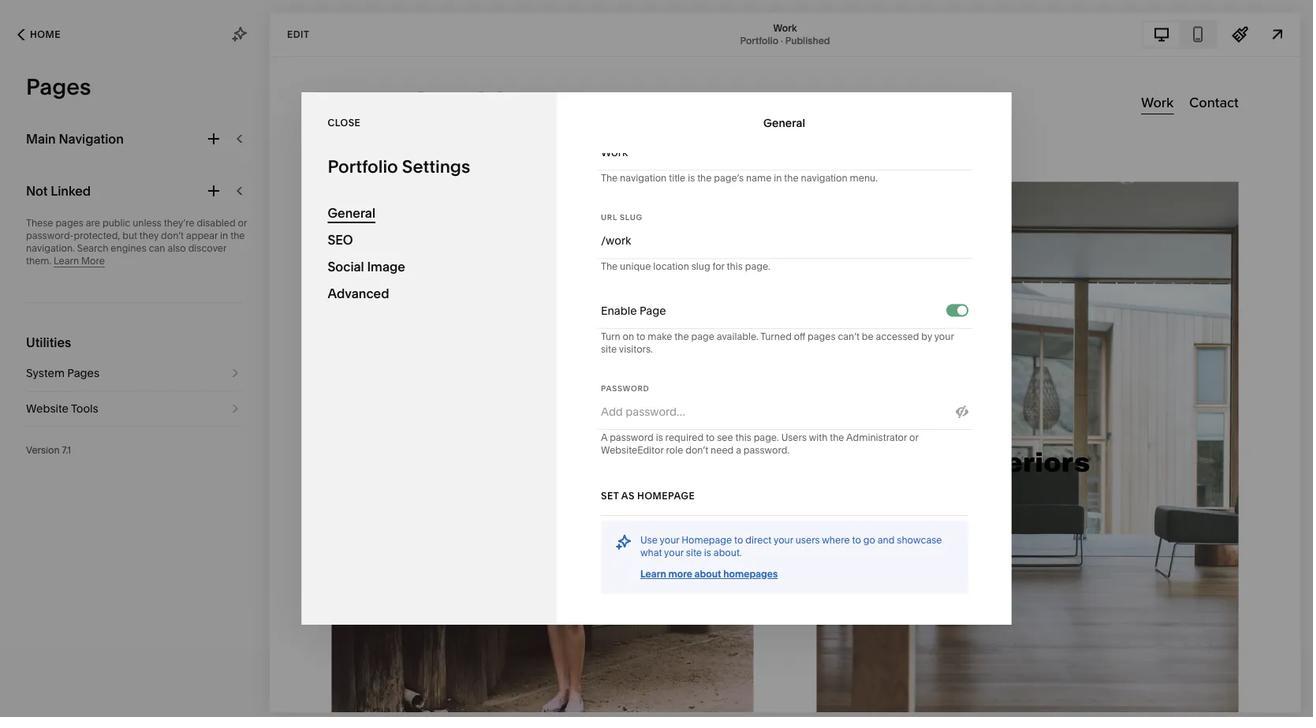 Task type: describe. For each thing, give the bounding box(es) containing it.
page
[[691, 331, 714, 342]]

not
[[26, 183, 48, 198]]

website tools
[[26, 402, 98, 415]]

now
[[616, 689, 638, 702]]

general link
[[328, 200, 531, 226]]

add a new page to the "not linked" navigation group image
[[205, 182, 222, 200]]

this inside a password is required to see this page. users with the administrator or websiteeditor role don't need a password.
[[735, 432, 751, 443]]

0 horizontal spatial name
[[620, 84, 645, 95]]

learn more
[[54, 255, 105, 267]]

page
[[639, 304, 666, 318]]

social image link
[[328, 253, 531, 280]]

accessed
[[876, 331, 919, 342]]

Navigation Title text field
[[601, 135, 968, 170]]

users
[[795, 534, 820, 546]]

set as homepage
[[601, 490, 695, 502]]

your up more
[[664, 547, 683, 559]]

slug
[[691, 261, 710, 272]]

the inside a password is required to see this page. users with the administrator or websiteeditor role don't need a password.
[[830, 432, 844, 443]]

pages inside these pages are public unless they're disabled or password-protected, but they don't appear in the navigation. search engines can also discover them.
[[56, 217, 84, 229]]

site inside "turn on to make the page available. turned off pages can't be accessed by your site visitors."
[[601, 344, 617, 355]]

your
[[435, 689, 459, 702]]

to inside "turn on to make the page available. turned off pages can't be accessed by your site visitors."
[[636, 331, 645, 342]]

main navigation
[[26, 131, 124, 146]]

1 horizontal spatial is
[[688, 172, 695, 184]]

turn on to make the page available. turned off pages can't be accessed by your site visitors.
[[601, 331, 954, 355]]

advanced link
[[328, 280, 531, 307]]

them.
[[26, 255, 51, 267]]

your inside "turn on to make the page available. turned off pages can't be accessed by your site visitors."
[[934, 331, 954, 342]]

more
[[668, 568, 692, 580]]

don't inside these pages are public unless they're disabled or password-protected, but they don't appear in the navigation. search engines can also discover them.
[[161, 230, 184, 241]]

password.
[[743, 445, 789, 456]]

what
[[640, 547, 662, 559]]

your right of
[[754, 689, 777, 702]]

1 vertical spatial this
[[727, 261, 743, 272]]

/ text field
[[606, 223, 968, 258]]

portfolio settings
[[328, 156, 470, 177]]

turned
[[760, 331, 792, 342]]

is inside use your homepage to direct your users where to go and showcase what your site is about.
[[704, 547, 711, 559]]

pages inside "turn on to make the page available. turned off pages can't be accessed by your site visitors."
[[807, 331, 835, 342]]

go
[[863, 534, 875, 546]]

the left page's at the top right
[[697, 172, 712, 184]]

homepages
[[723, 568, 778, 580]]

location
[[653, 261, 689, 272]]

use your homepage to direct your users where to go and showcase what your site is about.
[[640, 534, 942, 559]]

showcase
[[897, 534, 942, 546]]

direct
[[745, 534, 771, 546]]

discover
[[188, 243, 227, 254]]

set as homepage button
[[601, 482, 695, 510]]

by
[[921, 331, 932, 342]]

advanced
[[328, 286, 389, 301]]

role
[[666, 445, 683, 456]]

edit button
[[277, 20, 320, 49]]

2 navigation from the left
[[801, 172, 847, 184]]

1 horizontal spatial name
[[746, 172, 771, 184]]

Password password field
[[601, 394, 947, 429]]

ends
[[483, 689, 509, 702]]

protected,
[[74, 230, 120, 241]]

of
[[741, 689, 752, 702]]

these pages are public unless they're disabled or password-protected, but they don't appear in the navigation. search engines can also discover them.
[[26, 217, 247, 267]]

more
[[81, 255, 105, 267]]

edit
[[287, 28, 310, 40]]

learn more about homepages link
[[640, 568, 955, 581]]

system pages
[[26, 366, 99, 380]]

see
[[717, 432, 733, 443]]

to left go
[[852, 534, 861, 546]]

to left get
[[640, 689, 651, 702]]

required
[[665, 432, 703, 443]]

off
[[794, 331, 805, 342]]

but
[[122, 230, 137, 241]]

version
[[26, 445, 60, 456]]

0 horizontal spatial for
[[648, 84, 660, 95]]

7.1
[[62, 445, 71, 456]]

a
[[736, 445, 741, 456]]

about
[[694, 568, 721, 580]]

set
[[601, 490, 619, 502]]

site inside use your homepage to direct your users where to go and showcase what your site is about.
[[686, 547, 702, 559]]

seo
[[328, 232, 353, 247]]

get
[[653, 689, 671, 702]]

password
[[601, 383, 649, 393]]

turn
[[601, 331, 620, 342]]

your right use at bottom
[[660, 534, 679, 546]]

settings
[[402, 156, 470, 177]]

these
[[26, 217, 53, 229]]

can
[[149, 243, 165, 254]]

your trial ends in 14 days. upgrade now to get the most out of your site.
[[435, 689, 801, 702]]

learn more link
[[54, 255, 105, 267]]

it
[[720, 84, 726, 95]]

page's
[[714, 172, 744, 184]]

social image
[[328, 259, 405, 274]]

page,
[[680, 84, 705, 95]]

/
[[601, 234, 606, 247]]

your left users
[[773, 534, 793, 546]]

or inside a password is required to see this page. users with the administrator or websiteeditor role don't need a password.
[[909, 432, 918, 443]]

site.
[[780, 689, 801, 702]]

main
[[26, 131, 56, 146]]

work portfolio · published
[[740, 22, 830, 46]]

not linked
[[26, 183, 91, 198]]

menu.
[[850, 172, 878, 184]]

to up about.
[[734, 534, 743, 546]]

the inside "turn on to make the page available. turned off pages can't be accessed by your site visitors."
[[674, 331, 689, 342]]



Task type: vqa. For each thing, say whether or not it's contained in the screenshot.
THESE PAGES ARE PUBLIC UNLESS THEY'RE DISABLED OR PASSWORD-PROTECTED, BUT THEY DON'T APPEAR IN THE NAVIGATION. SEARCH ENGINES CAN ALSO DISCOVER THEM.
yes



Task type: locate. For each thing, give the bounding box(es) containing it.
navigation left menu.
[[801, 172, 847, 184]]

name right page's at the top right
[[746, 172, 771, 184]]

general
[[764, 116, 805, 129], [328, 205, 376, 220]]

visitors.
[[619, 344, 653, 355]]

version 7.1
[[26, 445, 71, 456]]

1 vertical spatial homepage
[[681, 534, 732, 546]]

1 vertical spatial for
[[712, 261, 724, 272]]

your
[[934, 331, 954, 342], [660, 534, 679, 546], [773, 534, 793, 546], [664, 547, 683, 559], [754, 689, 777, 702]]

2 vertical spatial is
[[704, 547, 711, 559]]

in down disabled
[[220, 230, 228, 241]]

they're
[[164, 217, 195, 229]]

0 vertical spatial for
[[648, 84, 660, 95]]

the for the name for this page, as it appears in navigations.
[[601, 84, 617, 95]]

0 vertical spatial or
[[238, 217, 247, 229]]

homepage up about.
[[681, 534, 732, 546]]

the inside these pages are public unless they're disabled or password-protected, but they don't appear in the navigation. search engines can also discover them.
[[230, 230, 245, 241]]

2 the from the top
[[601, 172, 617, 184]]

also
[[168, 243, 186, 254]]

the navigation title is the page's name in the navigation menu.
[[601, 172, 878, 184]]

homepage for your
[[681, 534, 732, 546]]

close button
[[328, 108, 361, 137]]

about.
[[713, 547, 742, 559]]

use
[[640, 534, 657, 546]]

1 vertical spatial is
[[656, 432, 663, 443]]

0 vertical spatial site
[[601, 344, 617, 355]]

social
[[328, 259, 364, 274]]

1 vertical spatial don't
[[685, 445, 708, 456]]

14
[[524, 689, 534, 702]]

learn for learn more
[[54, 255, 79, 267]]

1 the from the top
[[601, 84, 617, 95]]

to right on
[[636, 331, 645, 342]]

for left page,
[[648, 84, 660, 95]]

linked
[[51, 183, 91, 198]]

general up navigation title text field
[[764, 116, 805, 129]]

portfolio
[[740, 35, 779, 46], [328, 156, 398, 177]]

learn more about homepages
[[640, 568, 778, 580]]

in
[[767, 84, 775, 95], [774, 172, 782, 184], [220, 230, 228, 241], [512, 689, 521, 702]]

is right the title
[[688, 172, 695, 184]]

2 horizontal spatial is
[[704, 547, 711, 559]]

is inside a password is required to see this page. users with the administrator or websiteeditor role don't need a password.
[[656, 432, 663, 443]]

1 vertical spatial portfolio
[[328, 156, 398, 177]]

homepage inside use your homepage to direct your users where to go and showcase what your site is about.
[[681, 534, 732, 546]]

0 vertical spatial pages
[[56, 217, 84, 229]]

learn down the navigation.
[[54, 255, 79, 267]]

as left it
[[708, 84, 718, 95]]

1 horizontal spatial don't
[[685, 445, 708, 456]]

are
[[86, 217, 100, 229]]

navigation
[[620, 172, 666, 184], [801, 172, 847, 184]]

1 horizontal spatial portfolio
[[740, 35, 779, 46]]

close
[[328, 117, 361, 128]]

enable page
[[601, 304, 666, 318]]

the right with
[[830, 432, 844, 443]]

and
[[877, 534, 894, 546]]

tab list
[[1144, 22, 1216, 47]]

0 horizontal spatial pages
[[56, 217, 84, 229]]

need
[[710, 445, 733, 456]]

the unique location slug for this page.
[[601, 261, 770, 272]]

0 vertical spatial the
[[601, 84, 617, 95]]

site up more
[[686, 547, 702, 559]]

0 vertical spatial as
[[708, 84, 718, 95]]

1 horizontal spatial site
[[686, 547, 702, 559]]

in down navigation title text field
[[774, 172, 782, 184]]

0 horizontal spatial or
[[238, 217, 247, 229]]

learn
[[54, 255, 79, 267], [640, 568, 666, 580]]

work
[[774, 22, 797, 34]]

2 vertical spatial the
[[601, 261, 617, 272]]

system
[[26, 366, 65, 380]]

or
[[238, 217, 247, 229], [909, 432, 918, 443]]

learn down what
[[640, 568, 666, 580]]

0 vertical spatial is
[[688, 172, 695, 184]]

general up seo
[[328, 205, 376, 220]]

users
[[781, 432, 807, 443]]

0 horizontal spatial as
[[621, 490, 634, 502]]

available.
[[716, 331, 758, 342]]

0 vertical spatial general
[[764, 116, 805, 129]]

the left page
[[674, 331, 689, 342]]

1 horizontal spatial for
[[712, 261, 724, 272]]

don't up also
[[161, 230, 184, 241]]

1 navigation from the left
[[620, 172, 666, 184]]

or inside these pages are public unless they're disabled or password-protected, but they don't appear in the navigation. search engines can also discover them.
[[238, 217, 247, 229]]

to left "see"
[[706, 432, 715, 443]]

don't inside a password is required to see this page. users with the administrator or websiteeditor role don't need a password.
[[685, 445, 708, 456]]

is
[[688, 172, 695, 184], [656, 432, 663, 443], [704, 547, 711, 559]]

1 vertical spatial name
[[746, 172, 771, 184]]

this right the slug
[[727, 261, 743, 272]]

name left page,
[[620, 84, 645, 95]]

learn inside learn more about homepages link
[[640, 568, 666, 580]]

pages up tools
[[67, 366, 99, 380]]

for right the slug
[[712, 261, 724, 272]]

1 vertical spatial pages
[[807, 331, 835, 342]]

page. down url slug text box
[[745, 261, 770, 272]]

learn for learn more about homepages
[[640, 568, 666, 580]]

portfolio left ·
[[740, 35, 779, 46]]

the for the navigation title is the page's name in the navigation menu.
[[601, 172, 617, 184]]

appears
[[728, 84, 765, 95]]

website
[[26, 402, 69, 415]]

0 vertical spatial learn
[[54, 255, 79, 267]]

0 vertical spatial page.
[[745, 261, 770, 272]]

websiteeditor
[[601, 445, 663, 456]]

0 vertical spatial homepage
[[637, 490, 695, 502]]

the name for this page, as it appears in navigations.
[[601, 84, 831, 95]]

navigation left the title
[[620, 172, 666, 184]]

1 vertical spatial general
[[328, 205, 376, 220]]

unique
[[620, 261, 651, 272]]

1 horizontal spatial pages
[[807, 331, 835, 342]]

0 vertical spatial name
[[620, 84, 645, 95]]

1 vertical spatial as
[[621, 490, 634, 502]]

1 horizontal spatial general
[[764, 116, 805, 129]]

a password is required to see this page. users with the administrator or websiteeditor role don't need a password.
[[601, 432, 918, 456]]

administrator
[[846, 432, 907, 443]]

this left page,
[[662, 84, 678, 95]]

page. up password.
[[753, 432, 779, 443]]

1 horizontal spatial learn
[[640, 568, 666, 580]]

in left '14'
[[512, 689, 521, 702]]

page.
[[745, 261, 770, 272], [753, 432, 779, 443]]

your right "by"
[[934, 331, 954, 342]]

as inside button
[[621, 490, 634, 502]]

homepage
[[637, 490, 695, 502], [681, 534, 732, 546]]

0 horizontal spatial general
[[328, 205, 376, 220]]

engines
[[111, 243, 147, 254]]

pages down the home
[[26, 73, 91, 100]]

Enable Page checkbox
[[957, 306, 967, 315]]

3 the from the top
[[601, 261, 617, 272]]

portfolio inside the work portfolio · published
[[740, 35, 779, 46]]

0 vertical spatial pages
[[26, 73, 91, 100]]

0 vertical spatial don't
[[161, 230, 184, 241]]

in right the appears
[[767, 84, 775, 95]]

the down navigation title text field
[[784, 172, 798, 184]]

the down disabled
[[230, 230, 245, 241]]

as right set
[[621, 490, 634, 502]]

appear
[[186, 230, 218, 241]]

website tools button
[[26, 391, 244, 426]]

with
[[809, 432, 827, 443]]

or right administrator
[[909, 432, 918, 443]]

to inside a password is required to see this page. users with the administrator or websiteeditor role don't need a password.
[[706, 432, 715, 443]]

out
[[722, 689, 739, 702]]

slug
[[620, 212, 643, 222]]

this up a
[[735, 432, 751, 443]]

on
[[622, 331, 634, 342]]

homepage down role
[[637, 490, 695, 502]]

0 horizontal spatial is
[[656, 432, 663, 443]]

password
[[609, 432, 653, 443]]

1 vertical spatial page.
[[753, 432, 779, 443]]

is left about.
[[704, 547, 711, 559]]

search
[[77, 243, 108, 254]]

passwordhide icon image
[[956, 405, 968, 418]]

the
[[697, 172, 712, 184], [784, 172, 798, 184], [230, 230, 245, 241], [674, 331, 689, 342], [830, 432, 844, 443], [673, 689, 690, 702]]

days.
[[537, 689, 564, 702]]

1 vertical spatial learn
[[640, 568, 666, 580]]

in inside these pages are public unless they're disabled or password-protected, but they don't appear in the navigation. search engines can also discover them.
[[220, 230, 228, 241]]

1 horizontal spatial as
[[708, 84, 718, 95]]

or right disabled
[[238, 217, 247, 229]]

url slug
[[601, 212, 643, 222]]

0 vertical spatial portfolio
[[740, 35, 779, 46]]

password-
[[26, 230, 74, 241]]

pages inside "system pages" button
[[67, 366, 99, 380]]

as
[[708, 84, 718, 95], [621, 490, 634, 502]]

portfolio settings dialog
[[302, 84, 1012, 625]]

system pages button
[[26, 356, 244, 390]]

page. inside a password is required to see this page. users with the administrator or websiteeditor role don't need a password.
[[753, 432, 779, 443]]

the for the unique location slug for this page.
[[601, 261, 617, 272]]

0 horizontal spatial learn
[[54, 255, 79, 267]]

url
[[601, 212, 617, 222]]

0 horizontal spatial don't
[[161, 230, 184, 241]]

1 vertical spatial or
[[909, 432, 918, 443]]

trial
[[461, 689, 481, 702]]

title
[[669, 172, 685, 184]]

utilities
[[26, 334, 71, 350]]

1 vertical spatial site
[[686, 547, 702, 559]]

1 horizontal spatial navigation
[[801, 172, 847, 184]]

homepage inside button
[[637, 490, 695, 502]]

1 vertical spatial pages
[[67, 366, 99, 380]]

2 vertical spatial this
[[735, 432, 751, 443]]

published
[[785, 35, 830, 46]]

portfolio inside dialog
[[328, 156, 398, 177]]

don't down the "required"
[[685, 445, 708, 456]]

most
[[693, 689, 719, 702]]

pages up password-
[[56, 217, 84, 229]]

0 horizontal spatial site
[[601, 344, 617, 355]]

navigation.
[[26, 243, 75, 254]]

is left the "required"
[[656, 432, 663, 443]]

unless
[[133, 217, 162, 229]]

homepage for as
[[637, 490, 695, 502]]

make
[[647, 331, 672, 342]]

enable
[[601, 304, 637, 318]]

0 horizontal spatial portfolio
[[328, 156, 398, 177]]

add a new page to the "main navigation" group image
[[205, 130, 222, 148]]

1 horizontal spatial or
[[909, 432, 918, 443]]

0 horizontal spatial navigation
[[620, 172, 666, 184]]

pages right off in the top right of the page
[[807, 331, 835, 342]]

portfolio down close button
[[328, 156, 398, 177]]

be
[[862, 331, 873, 342]]

site down turn
[[601, 344, 617, 355]]

0 vertical spatial this
[[662, 84, 678, 95]]

the right get
[[673, 689, 690, 702]]

this
[[662, 84, 678, 95], [727, 261, 743, 272], [735, 432, 751, 443]]

1 vertical spatial the
[[601, 172, 617, 184]]

they
[[140, 230, 159, 241]]

site
[[601, 344, 617, 355], [686, 547, 702, 559]]



